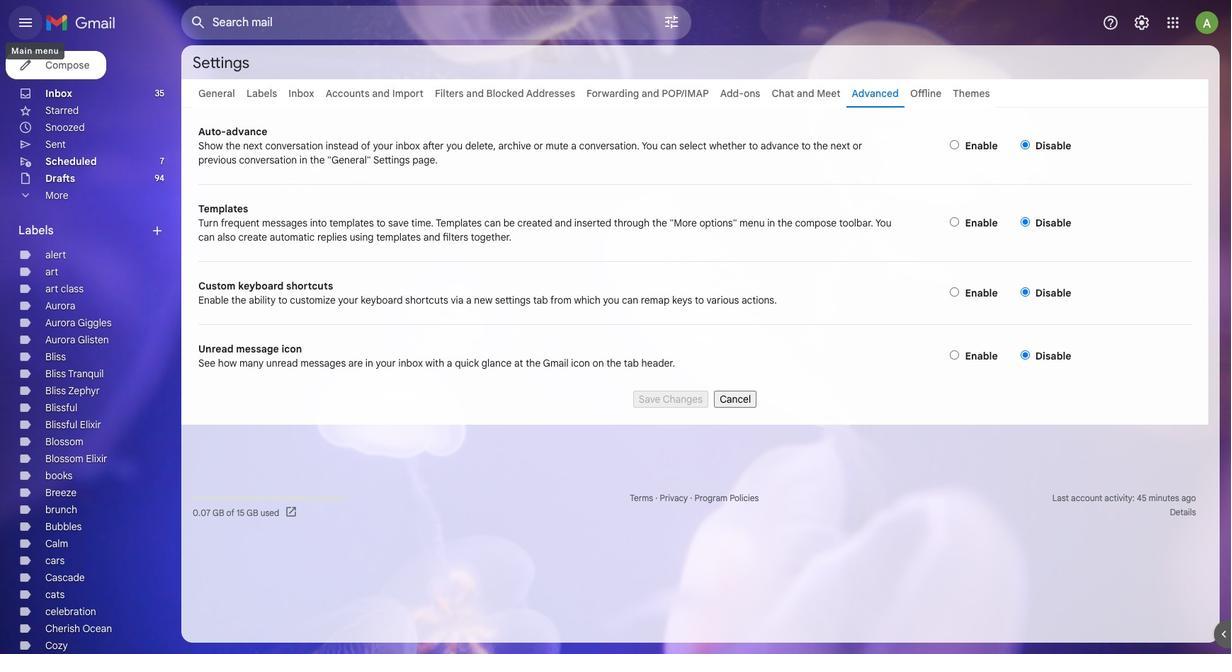 Task type: locate. For each thing, give the bounding box(es) containing it.
next down meet
[[831, 140, 850, 152]]

2 blissful from the top
[[45, 419, 77, 431]]

drafts
[[45, 172, 75, 185]]

3 bliss from the top
[[45, 385, 66, 397]]

import
[[392, 87, 424, 100]]

1 horizontal spatial inbox link
[[288, 87, 314, 100]]

icon left the on
[[571, 357, 590, 370]]

books
[[45, 470, 73, 482]]

aurora up bliss link
[[45, 334, 75, 346]]

addresses
[[526, 87, 575, 100]]

1 vertical spatial advance
[[761, 140, 799, 152]]

1 vertical spatial menu
[[740, 217, 765, 229]]

0 horizontal spatial you
[[446, 140, 463, 152]]

0 vertical spatial bliss
[[45, 351, 66, 363]]

1 horizontal spatial menu
[[740, 217, 765, 229]]

and left import
[[372, 87, 390, 100]]

inbox link up starred link
[[45, 87, 72, 100]]

1 inbox from the left
[[45, 87, 72, 100]]

0 horizontal spatial icon
[[281, 343, 302, 356]]

bliss up "bliss tranquil" link
[[45, 351, 66, 363]]

instead
[[326, 140, 359, 152]]

inserted
[[574, 217, 611, 229]]

blissful link
[[45, 402, 77, 414]]

you inside templates turn frequent messages into templates to save time. templates can be created and inserted through the "more options" menu in the compose toolbar. you can also create automatic replies using templates and filters together.
[[875, 217, 892, 229]]

art down alert
[[45, 266, 58, 278]]

time.
[[411, 217, 434, 229]]

0 vertical spatial art
[[45, 266, 58, 278]]

scheduled link
[[45, 155, 97, 168]]

messages up automatic
[[262, 217, 307, 229]]

1 horizontal spatial in
[[365, 357, 373, 370]]

blossom link
[[45, 436, 83, 448]]

keyboard up ability at the left top of the page
[[238, 280, 284, 293]]

1 horizontal spatial a
[[466, 294, 472, 307]]

0 horizontal spatial keyboard
[[238, 280, 284, 293]]

labels heading
[[18, 224, 150, 238]]

conversation right previous
[[239, 154, 297, 166]]

celebration
[[45, 606, 96, 618]]

1 bliss from the top
[[45, 351, 66, 363]]

2 disable radio from the top
[[1020, 217, 1030, 227]]

1 vertical spatial elixir
[[86, 453, 107, 465]]

1 vertical spatial you
[[603, 294, 619, 307]]

remap
[[641, 294, 670, 307]]

0 vertical spatial of
[[361, 140, 371, 152]]

settings up general link on the left of the page
[[193, 53, 249, 72]]

0 vertical spatial your
[[373, 140, 393, 152]]

1 horizontal spatial gb
[[247, 508, 258, 518]]

1 horizontal spatial of
[[361, 140, 371, 152]]

None search field
[[181, 6, 691, 40]]

labels right general
[[246, 87, 277, 100]]

1 enable radio from the top
[[950, 140, 959, 149]]

in inside unread message icon see how many unread messages are in your inbox with a quick glance at the gmail icon on the tab header.
[[365, 357, 373, 370]]

the up previous
[[226, 140, 241, 152]]

add-ons
[[720, 87, 760, 100]]

bliss up blissful link
[[45, 385, 66, 397]]

settings image
[[1133, 14, 1150, 31]]

in right are
[[365, 357, 373, 370]]

0 horizontal spatial labels
[[18, 224, 54, 238]]

shortcuts
[[286, 280, 333, 293], [405, 294, 448, 307]]

1 vertical spatial blissful
[[45, 419, 77, 431]]

1 vertical spatial messages
[[300, 357, 346, 370]]

2 disable from the top
[[1035, 217, 1071, 229]]

1 vertical spatial your
[[338, 294, 358, 307]]

· right terms link
[[655, 493, 658, 504]]

templates up "using"
[[329, 217, 374, 229]]

0 vertical spatial you
[[642, 140, 658, 152]]

gb right 15
[[247, 508, 258, 518]]

inbox left with
[[398, 357, 423, 370]]

enable radio for actions.
[[950, 288, 959, 297]]

1 vertical spatial of
[[226, 508, 234, 518]]

0 vertical spatial messages
[[262, 217, 307, 229]]

1 inbox link from the left
[[45, 87, 72, 100]]

1 horizontal spatial ·
[[690, 493, 692, 504]]

2 vertical spatial in
[[365, 357, 373, 370]]

1 vertical spatial aurora
[[45, 317, 75, 329]]

labels for labels heading
[[18, 224, 54, 238]]

templates
[[198, 203, 248, 215], [436, 217, 482, 229]]

enable inside 'custom keyboard shortcuts enable the ability to customize your keyboard shortcuts via a new settings tab from which you can remap keys to various actions.'
[[198, 294, 229, 307]]

0 horizontal spatial advance
[[226, 125, 267, 138]]

0 vertical spatial tab
[[533, 294, 548, 307]]

settings
[[495, 294, 531, 307]]

2 inbox from the left
[[288, 87, 314, 100]]

elixir down blissful elixir
[[86, 453, 107, 465]]

your right instead
[[373, 140, 393, 152]]

94
[[155, 173, 164, 183]]

to down chat and meet "link"
[[801, 140, 811, 152]]

2 blossom from the top
[[45, 453, 83, 465]]

ocean
[[82, 623, 112, 635]]

2 next from the left
[[831, 140, 850, 152]]

and down time.
[[423, 231, 440, 244]]

1 blissful from the top
[[45, 402, 77, 414]]

advance right the "whether" on the top right of page
[[761, 140, 799, 152]]

inbox right labels link at top left
[[288, 87, 314, 100]]

disable for actions.
[[1035, 287, 1071, 300]]

labels inside navigation
[[18, 224, 54, 238]]

calm
[[45, 538, 68, 550]]

to left save
[[376, 217, 386, 229]]

0 horizontal spatial inbox
[[45, 87, 72, 100]]

you right 'after'
[[446, 140, 463, 152]]

1 vertical spatial inbox
[[398, 357, 423, 370]]

0 vertical spatial inbox
[[396, 140, 420, 152]]

forwarding and pop/imap link
[[587, 87, 709, 100]]

2 art from the top
[[45, 283, 58, 295]]

messages inside unread message icon see how many unread messages are in your inbox with a quick glance at the gmail icon on the tab header.
[[300, 357, 346, 370]]

alert
[[45, 249, 66, 261]]

labels navigation
[[0, 45, 181, 654]]

your inside auto-advance show the next conversation instead of your inbox after you delete, archive or mute a conversation. you can select whether to advance to the next or previous conversation in the "general" settings page.
[[373, 140, 393, 152]]

to right the "whether" on the top right of page
[[749, 140, 758, 152]]

shortcuts left via
[[405, 294, 448, 307]]

and right created
[[555, 217, 572, 229]]

Enable radio
[[950, 140, 959, 149], [950, 217, 959, 227], [950, 288, 959, 297], [950, 351, 959, 360]]

2 enable radio from the top
[[950, 217, 959, 227]]

support image
[[1102, 14, 1119, 31]]

elixir
[[80, 419, 101, 431], [86, 453, 107, 465]]

blissful down bliss zephyr "link"
[[45, 402, 77, 414]]

follow link to manage storage image
[[285, 506, 299, 520]]

auto-advance show the next conversation instead of your inbox after you delete, archive or mute a conversation. you can select whether to advance to the next or previous conversation in the "general" settings page.
[[198, 125, 862, 166]]

or down the advanced link
[[853, 140, 862, 152]]

giggles
[[78, 317, 112, 329]]

1 horizontal spatial next
[[831, 140, 850, 152]]

menu right options"
[[740, 217, 765, 229]]

the left ability at the left top of the page
[[231, 294, 246, 307]]

blossom down blossom link
[[45, 453, 83, 465]]

labels link
[[246, 87, 277, 100]]

0 horizontal spatial in
[[299, 154, 307, 166]]

can left select
[[660, 140, 677, 152]]

breeze
[[45, 487, 77, 499]]

messages inside templates turn frequent messages into templates to save time. templates can be created and inserted through the "more options" menu in the compose toolbar. you can also create automatic replies using templates and filters together.
[[262, 217, 307, 229]]

2 aurora from the top
[[45, 317, 75, 329]]

0 horizontal spatial or
[[534, 140, 543, 152]]

you inside 'custom keyboard shortcuts enable the ability to customize your keyboard shortcuts via a new settings tab from which you can remap keys to various actions.'
[[603, 294, 619, 307]]

icon up unread
[[281, 343, 302, 356]]

custom keyboard shortcuts enable the ability to customize your keyboard shortcuts via a new settings tab from which you can remap keys to various actions.
[[198, 280, 777, 307]]

templates up filters
[[436, 217, 482, 229]]

0 vertical spatial labels
[[246, 87, 277, 100]]

2 vertical spatial your
[[376, 357, 396, 370]]

1 aurora from the top
[[45, 300, 75, 312]]

·
[[655, 493, 658, 504], [690, 493, 692, 504]]

0.07
[[193, 508, 211, 518]]

aurora down 'art class' link
[[45, 300, 75, 312]]

you right toolbar.
[[875, 217, 892, 229]]

bliss
[[45, 351, 66, 363], [45, 368, 66, 380], [45, 385, 66, 397]]

of left 15
[[226, 508, 234, 518]]

aurora
[[45, 300, 75, 312], [45, 317, 75, 329], [45, 334, 75, 346]]

next right show on the top left of page
[[243, 140, 263, 152]]

navigation
[[198, 387, 1191, 408]]

and right chat
[[797, 87, 814, 100]]

1 horizontal spatial you
[[603, 294, 619, 307]]

glisten
[[78, 334, 109, 346]]

0 vertical spatial a
[[571, 140, 577, 152]]

filters and blocked addresses link
[[435, 87, 575, 100]]

in
[[299, 154, 307, 166], [767, 217, 775, 229], [365, 357, 373, 370]]

0 vertical spatial keyboard
[[238, 280, 284, 293]]

2 horizontal spatial in
[[767, 217, 775, 229]]

inbox link right labels link at top left
[[288, 87, 314, 100]]

books link
[[45, 470, 73, 482]]

auto-
[[198, 125, 226, 138]]

0 vertical spatial templates
[[329, 217, 374, 229]]

keyboard down "using"
[[361, 294, 403, 307]]

footer containing terms
[[181, 492, 1208, 520]]

in left "general"
[[299, 154, 307, 166]]

gb right 0.07
[[213, 508, 224, 518]]

2 horizontal spatial a
[[571, 140, 577, 152]]

1 vertical spatial blossom
[[45, 453, 83, 465]]

2 gb from the left
[[247, 508, 258, 518]]

· right privacy link
[[690, 493, 692, 504]]

your right are
[[376, 357, 396, 370]]

unread message icon see how many unread messages are in your inbox with a quick glance at the gmail icon on the tab header.
[[198, 343, 675, 370]]

elixir up blossom link
[[80, 419, 101, 431]]

1 art from the top
[[45, 266, 58, 278]]

1 vertical spatial disable radio
[[1020, 217, 1030, 227]]

1 horizontal spatial templates
[[376, 231, 421, 244]]

a right via
[[466, 294, 472, 307]]

0 horizontal spatial settings
[[193, 53, 249, 72]]

1 vertical spatial labels
[[18, 224, 54, 238]]

the left "general"
[[310, 154, 325, 166]]

footer
[[181, 492, 1208, 520]]

on
[[593, 357, 604, 370]]

1 vertical spatial disable radio
[[1020, 351, 1030, 360]]

a inside auto-advance show the next conversation instead of your inbox after you delete, archive or mute a conversation. you can select whether to advance to the next or previous conversation in the "general" settings page.
[[571, 140, 577, 152]]

1 vertical spatial you
[[875, 217, 892, 229]]

and right filters
[[466, 87, 484, 100]]

aurora for aurora link
[[45, 300, 75, 312]]

art link
[[45, 266, 58, 278]]

2 bliss from the top
[[45, 368, 66, 380]]

0 vertical spatial elixir
[[80, 419, 101, 431]]

0 vertical spatial conversation
[[265, 140, 323, 152]]

conversation left instead
[[265, 140, 323, 152]]

disable radio for turn frequent messages into templates to save time. templates can be created and inserted through the "more options" menu in the compose toolbar. you can also create automatic replies using templates and filters together.
[[1020, 217, 1030, 227]]

1 disable radio from the top
[[1020, 288, 1030, 297]]

1 vertical spatial shortcuts
[[405, 294, 448, 307]]

1 disable radio from the top
[[1020, 140, 1030, 149]]

your inside 'custom keyboard shortcuts enable the ability to customize your keyboard shortcuts via a new settings tab from which you can remap keys to various actions.'
[[338, 294, 358, 307]]

from
[[550, 294, 572, 307]]

bliss for bliss link
[[45, 351, 66, 363]]

details
[[1170, 507, 1196, 518]]

filters
[[443, 231, 468, 244]]

main
[[11, 46, 33, 56]]

1 or from the left
[[534, 140, 543, 152]]

more
[[45, 189, 68, 202]]

1 vertical spatial bliss
[[45, 368, 66, 380]]

cancel button
[[714, 391, 757, 408]]

0 horizontal spatial inbox link
[[45, 87, 72, 100]]

Search mail text field
[[212, 16, 623, 30]]

a right with
[[447, 357, 452, 370]]

1 horizontal spatial or
[[853, 140, 862, 152]]

can left the remap
[[622, 294, 638, 307]]

a
[[571, 140, 577, 152], [466, 294, 472, 307], [447, 357, 452, 370]]

1 gb from the left
[[213, 508, 224, 518]]

1 horizontal spatial labels
[[246, 87, 277, 100]]

0 horizontal spatial you
[[642, 140, 658, 152]]

and
[[372, 87, 390, 100], [466, 87, 484, 100], [642, 87, 659, 100], [797, 87, 814, 100], [555, 217, 572, 229], [423, 231, 440, 244]]

1 horizontal spatial inbox
[[288, 87, 314, 100]]

tab left the from
[[533, 294, 548, 307]]

new
[[474, 294, 493, 307]]

or
[[534, 140, 543, 152], [853, 140, 862, 152]]

can down turn
[[198, 231, 215, 244]]

you right which
[[603, 294, 619, 307]]

starred link
[[45, 104, 79, 117]]

inbox up starred link
[[45, 87, 72, 100]]

0 horizontal spatial next
[[243, 140, 263, 152]]

gb
[[213, 508, 224, 518], [247, 508, 258, 518]]

terms
[[630, 493, 653, 504]]

themes link
[[953, 87, 990, 100]]

tab
[[533, 294, 548, 307], [624, 357, 639, 370]]

a right mute
[[571, 140, 577, 152]]

0 horizontal spatial shortcuts
[[286, 280, 333, 293]]

bliss down bliss link
[[45, 368, 66, 380]]

aurora down aurora link
[[45, 317, 75, 329]]

settings left page.
[[373, 154, 410, 166]]

0 horizontal spatial of
[[226, 508, 234, 518]]

menu
[[35, 46, 59, 56], [740, 217, 765, 229]]

automatic
[[270, 231, 315, 244]]

add-
[[720, 87, 744, 100]]

advanced link
[[852, 87, 899, 100]]

chat and meet link
[[772, 87, 841, 100]]

templates down save
[[376, 231, 421, 244]]

0 vertical spatial you
[[446, 140, 463, 152]]

tab left header.
[[624, 357, 639, 370]]

inbox inside labels navigation
[[45, 87, 72, 100]]

0 horizontal spatial a
[[447, 357, 452, 370]]

your
[[373, 140, 393, 152], [338, 294, 358, 307], [376, 357, 396, 370]]

blossom down blissful elixir link
[[45, 436, 83, 448]]

settings inside auto-advance show the next conversation instead of your inbox after you delete, archive or mute a conversation. you can select whether to advance to the next or previous conversation in the "general" settings page.
[[373, 154, 410, 166]]

settings
[[193, 53, 249, 72], [373, 154, 410, 166]]

Disable radio
[[1020, 288, 1030, 297], [1020, 351, 1030, 360]]

inbox up page.
[[396, 140, 420, 152]]

you right conversation.
[[642, 140, 658, 152]]

cascade
[[45, 572, 85, 584]]

and for accounts
[[372, 87, 390, 100]]

and left pop/imap on the top right
[[642, 87, 659, 100]]

unread
[[198, 343, 234, 356]]

0 vertical spatial disable radio
[[1020, 140, 1030, 149]]

0 horizontal spatial ·
[[655, 493, 658, 504]]

can inside 'custom keyboard shortcuts enable the ability to customize your keyboard shortcuts via a new settings tab from which you can remap keys to various actions.'
[[622, 294, 638, 307]]

a inside unread message icon see how many unread messages are in your inbox with a quick glance at the gmail icon on the tab header.
[[447, 357, 452, 370]]

inbox inside auto-advance show the next conversation instead of your inbox after you delete, archive or mute a conversation. you can select whether to advance to the next or previous conversation in the "general" settings page.
[[396, 140, 420, 152]]

4 enable radio from the top
[[950, 351, 959, 360]]

blissful down blissful link
[[45, 419, 77, 431]]

create
[[238, 231, 267, 244]]

2 disable radio from the top
[[1020, 351, 1030, 360]]

2 vertical spatial a
[[447, 357, 452, 370]]

0 horizontal spatial tab
[[533, 294, 548, 307]]

1 horizontal spatial keyboard
[[361, 294, 403, 307]]

1 vertical spatial icon
[[571, 357, 590, 370]]

menu up compose on the left top of page
[[35, 46, 59, 56]]

blissful for blissful elixir
[[45, 419, 77, 431]]

calm link
[[45, 538, 68, 550]]

enable for templates turn frequent messages into templates to save time. templates can be created and inserted through the "more options" menu in the compose toolbar. you can also create automatic replies using templates and filters together.
[[965, 217, 998, 229]]

menu inside templates turn frequent messages into templates to save time. templates can be created and inserted through the "more options" menu in the compose toolbar. you can also create automatic replies using templates and filters together.
[[740, 217, 765, 229]]

0 vertical spatial in
[[299, 154, 307, 166]]

1 vertical spatial a
[[466, 294, 472, 307]]

0 vertical spatial aurora
[[45, 300, 75, 312]]

0 vertical spatial settings
[[193, 53, 249, 72]]

aurora glisten
[[45, 334, 109, 346]]

1 blossom from the top
[[45, 436, 83, 448]]

3 aurora from the top
[[45, 334, 75, 346]]

1 horizontal spatial templates
[[436, 217, 482, 229]]

bliss for bliss zephyr
[[45, 385, 66, 397]]

keyboard
[[238, 280, 284, 293], [361, 294, 403, 307]]

2 vertical spatial bliss
[[45, 385, 66, 397]]

accounts and import link
[[326, 87, 424, 100]]

templates up turn
[[198, 203, 248, 215]]

1 disable from the top
[[1035, 140, 1071, 152]]

show
[[198, 140, 223, 152]]

account
[[1071, 493, 1102, 504]]

aurora for aurora glisten
[[45, 334, 75, 346]]

compose
[[795, 217, 837, 229]]

0 horizontal spatial menu
[[35, 46, 59, 56]]

3 enable radio from the top
[[950, 288, 959, 297]]

1 vertical spatial in
[[767, 217, 775, 229]]

you inside auto-advance show the next conversation instead of your inbox after you delete, archive or mute a conversation. you can select whether to advance to the next or previous conversation in the "general" settings page.
[[642, 140, 658, 152]]

disable radio for see how many unread messages are in your inbox with a quick glance at the gmail icon on the tab header.
[[1020, 351, 1030, 360]]

art down art link
[[45, 283, 58, 295]]

1 horizontal spatial advance
[[761, 140, 799, 152]]

delete,
[[465, 140, 496, 152]]

terms link
[[630, 493, 653, 504]]

1 vertical spatial tab
[[624, 357, 639, 370]]

advance up previous
[[226, 125, 267, 138]]

1 vertical spatial art
[[45, 283, 58, 295]]

0 vertical spatial blossom
[[45, 436, 83, 448]]

of up "general"
[[361, 140, 371, 152]]

your right the customize
[[338, 294, 358, 307]]

1 horizontal spatial tab
[[624, 357, 639, 370]]

shortcuts up the customize
[[286, 280, 333, 293]]

0 vertical spatial templates
[[198, 203, 248, 215]]

messages left are
[[300, 357, 346, 370]]

1 · from the left
[[655, 493, 658, 504]]

unread
[[266, 357, 298, 370]]

0 vertical spatial disable radio
[[1020, 288, 1030, 297]]

cancel
[[720, 393, 751, 406]]

0 horizontal spatial gb
[[213, 508, 224, 518]]

or left mute
[[534, 140, 543, 152]]

cherish ocean
[[45, 623, 112, 635]]

1 horizontal spatial settings
[[373, 154, 410, 166]]

3 disable from the top
[[1035, 287, 1071, 300]]

1 vertical spatial settings
[[373, 154, 410, 166]]

search mail image
[[186, 10, 211, 35]]

labels up alert link
[[18, 224, 54, 238]]

art class link
[[45, 283, 84, 295]]

to right ability at the left top of the page
[[278, 294, 287, 307]]

Disable radio
[[1020, 140, 1030, 149], [1020, 217, 1030, 227]]

2 vertical spatial aurora
[[45, 334, 75, 346]]

the right at
[[526, 357, 541, 370]]

in left compose
[[767, 217, 775, 229]]



Task type: describe. For each thing, give the bounding box(es) containing it.
brunch
[[45, 504, 77, 516]]

starred
[[45, 104, 79, 117]]

and for forwarding
[[642, 87, 659, 100]]

compose
[[45, 59, 90, 72]]

disable radio for enable the ability to customize your keyboard shortcuts via a new settings tab from which you can remap keys to various actions.
[[1020, 288, 1030, 297]]

blissful elixir link
[[45, 419, 101, 431]]

elixir for blossom elixir
[[86, 453, 107, 465]]

blossom for blossom link
[[45, 436, 83, 448]]

sent link
[[45, 138, 66, 151]]

breeze link
[[45, 487, 77, 499]]

1 next from the left
[[243, 140, 263, 152]]

the right the on
[[606, 357, 621, 370]]

your inside unread message icon see how many unread messages are in your inbox with a quick glance at the gmail icon on the tab header.
[[376, 357, 396, 370]]

select
[[679, 140, 707, 152]]

main menu image
[[17, 14, 34, 31]]

aurora glisten link
[[45, 334, 109, 346]]

cars link
[[45, 555, 65, 567]]

art for art link
[[45, 266, 58, 278]]

more button
[[0, 187, 170, 204]]

program policies link
[[695, 493, 759, 504]]

toolbar.
[[839, 217, 873, 229]]

class
[[61, 283, 84, 295]]

conversation.
[[579, 140, 640, 152]]

enable for custom keyboard shortcuts enable the ability to customize your keyboard shortcuts via a new settings tab from which you can remap keys to various actions.
[[965, 287, 998, 300]]

cherish
[[45, 623, 80, 635]]

be
[[503, 217, 515, 229]]

and for chat
[[797, 87, 814, 100]]

can up the together.
[[484, 217, 501, 229]]

last account activity: 45 minutes ago details
[[1052, 493, 1196, 518]]

activity:
[[1105, 493, 1135, 504]]

disable for you
[[1035, 217, 1071, 229]]

page.
[[412, 154, 438, 166]]

last
[[1052, 493, 1069, 504]]

ago
[[1181, 493, 1196, 504]]

labels for labels link at top left
[[246, 87, 277, 100]]

templates turn frequent messages into templates to save time. templates can be created and inserted through the "more options" menu in the compose toolbar. you can also create automatic replies using templates and filters together.
[[198, 203, 892, 244]]

alert link
[[45, 249, 66, 261]]

enable for unread message icon see how many unread messages are in your inbox with a quick glance at the gmail icon on the tab header.
[[965, 350, 998, 363]]

4 disable from the top
[[1035, 350, 1071, 363]]

1 vertical spatial conversation
[[239, 154, 297, 166]]

compose button
[[6, 51, 107, 79]]

general
[[198, 87, 235, 100]]

using
[[350, 231, 374, 244]]

snoozed
[[45, 121, 85, 134]]

0 vertical spatial menu
[[35, 46, 59, 56]]

advanced search options image
[[657, 8, 686, 36]]

1 vertical spatial templates
[[436, 217, 482, 229]]

0 vertical spatial advance
[[226, 125, 267, 138]]

aurora link
[[45, 300, 75, 312]]

filters and blocked addresses
[[435, 87, 575, 100]]

gmail image
[[45, 8, 123, 37]]

navigation containing save changes
[[198, 387, 1191, 408]]

aurora giggles
[[45, 317, 112, 329]]

tab inside 'custom keyboard shortcuts enable the ability to customize your keyboard shortcuts via a new settings tab from which you can remap keys to various actions.'
[[533, 294, 548, 307]]

used
[[260, 508, 279, 518]]

elixir for blissful elixir
[[80, 419, 101, 431]]

blossom for blossom elixir
[[45, 453, 83, 465]]

main menu
[[11, 46, 59, 56]]

0 vertical spatial icon
[[281, 343, 302, 356]]

replies
[[317, 231, 347, 244]]

to inside templates turn frequent messages into templates to save time. templates can be created and inserted through the "more options" menu in the compose toolbar. you can also create automatic replies using templates and filters together.
[[376, 217, 386, 229]]

blissful for blissful link
[[45, 402, 77, 414]]

ons
[[744, 87, 760, 100]]

privacy link
[[660, 493, 688, 504]]

1 horizontal spatial shortcuts
[[405, 294, 448, 307]]

can inside auto-advance show the next conversation instead of your inbox after you delete, archive or mute a conversation. you can select whether to advance to the next or previous conversation in the "general" settings page.
[[660, 140, 677, 152]]

general link
[[198, 87, 235, 100]]

art class
[[45, 283, 84, 295]]

cozy link
[[45, 640, 68, 652]]

your for of
[[373, 140, 393, 152]]

enable radio for you
[[950, 217, 959, 227]]

inbox inside unread message icon see how many unread messages are in your inbox with a quick glance at the gmail icon on the tab header.
[[398, 357, 423, 370]]

filters
[[435, 87, 464, 100]]

2 inbox link from the left
[[288, 87, 314, 100]]

sent
[[45, 138, 66, 151]]

forwarding
[[587, 87, 639, 100]]

quick
[[455, 357, 479, 370]]

0 horizontal spatial templates
[[329, 217, 374, 229]]

tranquil
[[68, 368, 104, 380]]

enable for auto-advance show the next conversation instead of your inbox after you delete, archive or mute a conversation. you can select whether to advance to the next or previous conversation in the "general" settings page.
[[965, 140, 998, 152]]

minutes
[[1149, 493, 1179, 504]]

you inside auto-advance show the next conversation instead of your inbox after you delete, archive or mute a conversation. you can select whether to advance to the next or previous conversation in the "general" settings page.
[[446, 140, 463, 152]]

cascade link
[[45, 572, 85, 584]]

zephyr
[[68, 385, 100, 397]]

into
[[310, 217, 327, 229]]

a inside 'custom keyboard shortcuts enable the ability to customize your keyboard shortcuts via a new settings tab from which you can remap keys to various actions.'
[[466, 294, 472, 307]]

blissful elixir
[[45, 419, 101, 431]]

15
[[237, 508, 245, 518]]

cars
[[45, 555, 65, 567]]

your for customize
[[338, 294, 358, 307]]

tab inside unread message icon see how many unread messages are in your inbox with a quick glance at the gmail icon on the tab header.
[[624, 357, 639, 370]]

bubbles
[[45, 521, 82, 533]]

disable radio for show the next conversation instead of your inbox after you delete, archive or mute a conversation. you can select whether to advance to the next or previous conversation in the "general" settings page.
[[1020, 140, 1030, 149]]

frequent
[[221, 217, 260, 229]]

previous
[[198, 154, 236, 166]]

how
[[218, 357, 237, 370]]

bliss zephyr link
[[45, 385, 100, 397]]

inbox for first inbox link
[[45, 87, 72, 100]]

brunch link
[[45, 504, 77, 516]]

drafts link
[[45, 172, 75, 185]]

art for art class
[[45, 283, 58, 295]]

celebration link
[[45, 606, 96, 618]]

to right keys
[[695, 294, 704, 307]]

through
[[614, 217, 650, 229]]

in inside auto-advance show the next conversation instead of your inbox after you delete, archive or mute a conversation. you can select whether to advance to the next or previous conversation in the "general" settings page.
[[299, 154, 307, 166]]

archive
[[498, 140, 531, 152]]

0 horizontal spatial templates
[[198, 203, 248, 215]]

disable for to
[[1035, 140, 1071, 152]]

aurora for aurora giggles
[[45, 317, 75, 329]]

in inside templates turn frequent messages into templates to save time. templates can be created and inserted through the "more options" menu in the compose toolbar. you can also create automatic replies using templates and filters together.
[[767, 217, 775, 229]]

add-ons link
[[720, 87, 760, 100]]

1 vertical spatial templates
[[376, 231, 421, 244]]

bliss for bliss tranquil
[[45, 368, 66, 380]]

the inside 'custom keyboard shortcuts enable the ability to customize your keyboard shortcuts via a new settings tab from which you can remap keys to various actions.'
[[231, 294, 246, 307]]

accounts and import
[[326, 87, 424, 100]]

mute
[[546, 140, 569, 152]]

the left "more
[[652, 217, 667, 229]]

2 or from the left
[[853, 140, 862, 152]]

bubbles link
[[45, 521, 82, 533]]

various
[[707, 294, 739, 307]]

and for filters
[[466, 87, 484, 100]]

glance
[[482, 357, 512, 370]]

options"
[[699, 217, 737, 229]]

bliss tranquil
[[45, 368, 104, 380]]

0 vertical spatial shortcuts
[[286, 280, 333, 293]]

inbox for first inbox link from right
[[288, 87, 314, 100]]

enable radio for to
[[950, 140, 959, 149]]

pop/imap
[[662, 87, 709, 100]]

with
[[425, 357, 444, 370]]

scheduled
[[45, 155, 97, 168]]

save changes button
[[633, 391, 708, 408]]

0.07 gb of 15 gb used
[[193, 508, 279, 518]]

header.
[[641, 357, 675, 370]]

customize
[[290, 294, 336, 307]]

chat and meet
[[772, 87, 841, 100]]

the left compose
[[778, 217, 793, 229]]

1 horizontal spatial icon
[[571, 357, 590, 370]]

via
[[451, 294, 464, 307]]

of inside auto-advance show the next conversation instead of your inbox after you delete, archive or mute a conversation. you can select whether to advance to the next or previous conversation in the "general" settings page.
[[361, 140, 371, 152]]

"general"
[[327, 154, 371, 166]]

save
[[639, 393, 660, 406]]

blossom elixir link
[[45, 453, 107, 465]]

chat
[[772, 87, 794, 100]]

2 · from the left
[[690, 493, 692, 504]]

bliss tranquil link
[[45, 368, 104, 380]]

gmail
[[543, 357, 569, 370]]

the down meet
[[813, 140, 828, 152]]



Task type: vqa. For each thing, say whether or not it's contained in the screenshot.
a to the middle
yes



